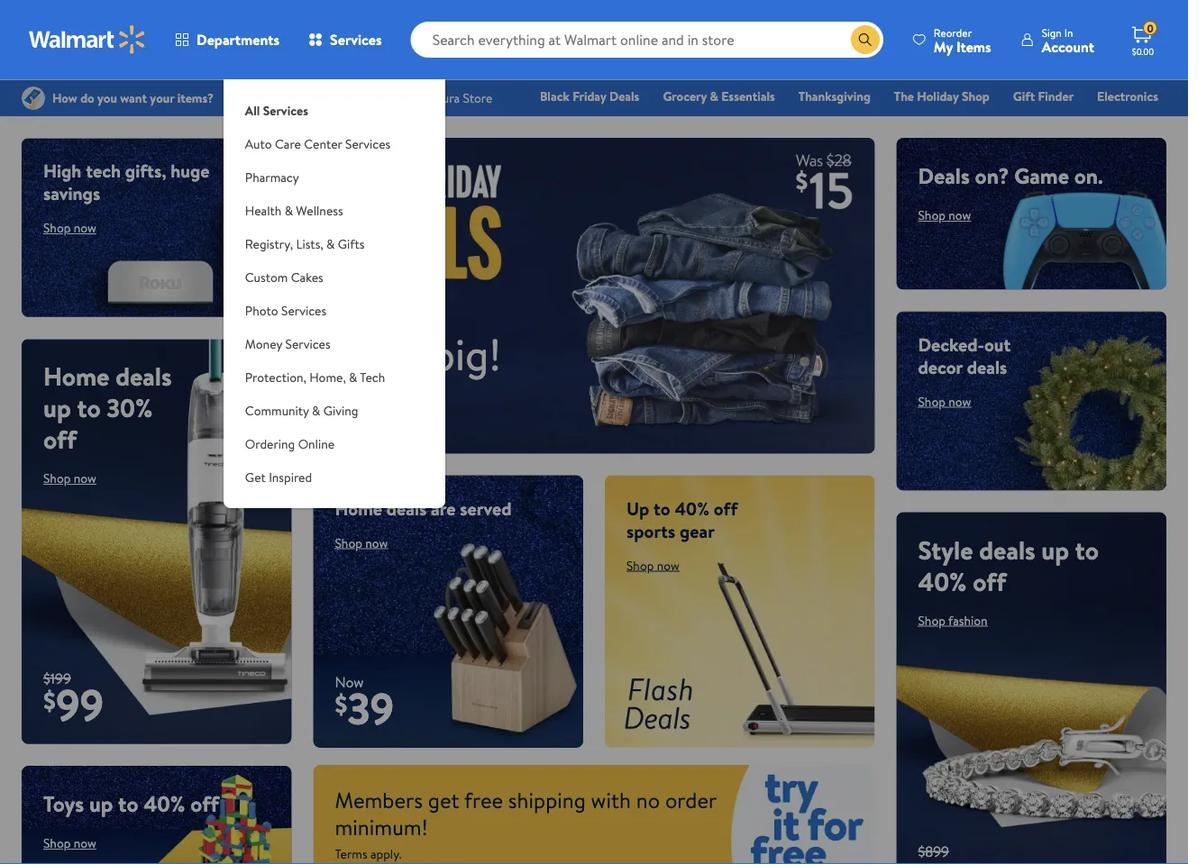 Task type: describe. For each thing, give the bounding box(es) containing it.
up for style deals up to 40% off
[[1042, 532, 1069, 568]]

community & giving button
[[223, 394, 445, 427]]

shop now for high tech gifts, huge savings
[[43, 219, 96, 237]]

$0.00
[[1132, 45, 1154, 57]]

gifts,
[[125, 158, 166, 183]]

electronics link
[[1089, 87, 1167, 106]]

get inspired
[[245, 468, 312, 486]]

registry link
[[943, 112, 1005, 131]]

& left tech
[[349, 368, 357, 386]]

terms
[[335, 845, 368, 863]]

are
[[431, 496, 456, 521]]

deals on? game on.
[[918, 160, 1103, 191]]

home deals are served
[[335, 496, 512, 521]]

to inside style deals up to 40% off
[[1075, 532, 1099, 568]]

registry, lists, & gifts
[[245, 235, 365, 252]]

fashion
[[886, 113, 928, 130]]

toy shop link
[[749, 112, 814, 131]]

lists,
[[296, 235, 323, 252]]

registry, lists, & gifts button
[[223, 227, 445, 261]]

tech
[[86, 158, 121, 183]]

style deals up to 40% off
[[918, 532, 1099, 599]]

shop now link for deals on? game on.
[[918, 206, 971, 224]]

ordering online
[[245, 435, 335, 453]]

shop inside 'link'
[[962, 87, 990, 105]]

with
[[591, 785, 631, 815]]

get
[[245, 468, 266, 486]]

shop now link for decked-out decor deals
[[918, 393, 971, 410]]

toys up to 40% off
[[43, 789, 219, 819]]

no
[[636, 785, 660, 815]]

now for home deals are served
[[365, 534, 388, 552]]

registry
[[951, 113, 997, 130]]

$199 $ 99
[[43, 668, 104, 735]]

& for wellness
[[285, 202, 293, 219]]

in
[[1065, 25, 1073, 40]]

home deals up to 30% off
[[43, 359, 172, 457]]

gear
[[680, 518, 715, 544]]

40% inside style deals up to 40% off
[[918, 564, 967, 599]]

finder
[[1038, 87, 1074, 105]]

one debit link
[[1012, 112, 1089, 131]]

& for giving
[[312, 402, 320, 419]]

get
[[428, 785, 460, 815]]

home,
[[310, 368, 346, 386]]

gift finder
[[1013, 87, 1074, 105]]

search icon image
[[858, 32, 873, 47]]

protection, home, & tech button
[[223, 361, 445, 394]]

now for home deals up to 30% off
[[74, 470, 96, 487]]

deals for home deals are served
[[387, 496, 427, 521]]

protection, home, & tech
[[245, 368, 385, 386]]

care
[[275, 135, 301, 152]]

up to 40% off sports gear
[[627, 496, 738, 544]]

to inside up to 40% off sports gear
[[654, 496, 671, 521]]

high tech gifts, huge savings
[[43, 158, 210, 206]]

free
[[464, 785, 503, 815]]

shop now for deals on? game on.
[[918, 206, 971, 224]]

my
[[934, 37, 953, 56]]

services for photo services
[[281, 302, 327, 319]]

30%
[[107, 391, 153, 426]]

0 horizontal spatial deals
[[609, 87, 640, 105]]

services for all services
[[263, 101, 308, 119]]

photo
[[245, 302, 278, 319]]

2 vertical spatial 40%
[[144, 789, 185, 819]]

auto care center services
[[245, 135, 391, 152]]

black friday deals
[[540, 87, 640, 105]]

shop now for up to 40% off sports gear
[[627, 557, 680, 574]]

shop now link for high tech gifts, huge savings
[[43, 219, 96, 237]]

save big!
[[335, 325, 502, 384]]

community & giving
[[245, 402, 358, 419]]

ordering
[[245, 435, 295, 453]]

services button
[[294, 18, 396, 61]]

apply.
[[371, 845, 402, 863]]

fashion
[[949, 612, 988, 629]]

photo services button
[[223, 294, 445, 327]]

custom
[[245, 268, 288, 286]]

on?
[[975, 160, 1009, 191]]

shop inside electronics toy shop
[[778, 113, 806, 130]]

sign in account
[[1042, 25, 1095, 56]]

shop now for home deals up to 30% off
[[43, 470, 96, 487]]

shop now link for home deals are served
[[335, 534, 388, 552]]

departments
[[197, 30, 280, 50]]

huge
[[171, 158, 210, 183]]

shop now for decked-out decor deals
[[918, 393, 971, 410]]

walmart image
[[29, 25, 146, 54]]

now for high tech gifts, huge savings
[[74, 219, 96, 237]]

& for essentials
[[710, 87, 719, 105]]

$ for 39
[[335, 687, 348, 722]]

shop for save big!
[[349, 409, 377, 427]]

walmart+
[[1105, 113, 1159, 130]]

registry,
[[245, 235, 293, 252]]

style
[[918, 532, 973, 568]]

now for up to 40% off sports gear
[[657, 557, 680, 574]]

shop now link for toys up to 40% off
[[43, 835, 96, 852]]

1 vertical spatial deals
[[918, 160, 970, 191]]

was dollar $199, now dollar 99 group
[[22, 668, 104, 745]]

black
[[540, 87, 570, 105]]

protection,
[[245, 368, 306, 386]]

services right center in the top left of the page
[[345, 135, 391, 152]]

wellness
[[296, 202, 343, 219]]

custom cakes
[[245, 268, 323, 286]]

high
[[43, 158, 81, 183]]

friday
[[573, 87, 606, 105]]

money services button
[[223, 327, 445, 361]]

& left gifts
[[326, 235, 335, 252]]

savings
[[43, 181, 100, 206]]

get inspired button
[[223, 461, 445, 494]]

$199
[[43, 668, 71, 688]]

tech
[[360, 368, 385, 386]]

$ for 99
[[43, 683, 56, 718]]

now
[[335, 672, 364, 692]]

money services
[[245, 335, 331, 353]]

black friday deals link
[[532, 87, 648, 106]]

game
[[1014, 160, 1069, 191]]

cakes
[[291, 268, 323, 286]]

decked-out decor deals
[[918, 332, 1011, 380]]

community
[[245, 402, 309, 419]]

auto
[[245, 135, 272, 152]]

members
[[335, 785, 423, 815]]



Task type: locate. For each thing, give the bounding box(es) containing it.
services for money services
[[285, 335, 331, 353]]

shop left fashion
[[918, 612, 946, 629]]

0 vertical spatial deals
[[609, 87, 640, 105]]

deals right friday
[[609, 87, 640, 105]]

shop now link down "savings"
[[43, 219, 96, 237]]

all services
[[245, 101, 308, 119]]

Search search field
[[411, 22, 883, 58]]

deals left on?
[[918, 160, 970, 191]]

0 vertical spatial up
[[43, 391, 71, 426]]

to
[[77, 391, 101, 426], [654, 496, 671, 521], [1075, 532, 1099, 568], [118, 789, 138, 819]]

services up protection, home, & tech
[[285, 335, 331, 353]]

now $ 39
[[335, 672, 394, 739]]

& right grocery
[[710, 87, 719, 105]]

shop now link down decor
[[918, 393, 971, 410]]

on.
[[1074, 160, 1103, 191]]

shop now link down sports
[[627, 557, 680, 574]]

pharmacy
[[245, 168, 299, 186]]

2 horizontal spatial home
[[829, 113, 862, 130]]

shop now link for save big!
[[335, 403, 417, 432]]

1 horizontal spatial 40%
[[675, 496, 710, 521]]

deals
[[967, 354, 1007, 380], [116, 359, 172, 394], [387, 496, 427, 521], [979, 532, 1036, 568]]

& inside dropdown button
[[285, 202, 293, 219]]

services right all
[[263, 101, 308, 119]]

toy
[[757, 113, 775, 130]]

0 horizontal spatial home
[[43, 359, 109, 394]]

shop down home deals up to 30% off
[[43, 470, 71, 487]]

now down tech
[[380, 409, 403, 427]]

0 vertical spatial home
[[829, 113, 862, 130]]

decked-
[[918, 332, 985, 357]]

the
[[894, 87, 914, 105]]

1 horizontal spatial home
[[335, 496, 382, 521]]

the holiday shop link
[[886, 87, 998, 106]]

up
[[43, 391, 71, 426], [1042, 532, 1069, 568], [89, 789, 113, 819]]

up inside style deals up to 40% off
[[1042, 532, 1069, 568]]

0 horizontal spatial $
[[43, 683, 56, 718]]

to inside home deals up to 30% off
[[77, 391, 101, 426]]

now down home deals are served
[[365, 534, 388, 552]]

holiday
[[917, 87, 959, 105]]

1 vertical spatial 40%
[[918, 564, 967, 599]]

reorder my items
[[934, 25, 992, 56]]

up inside home deals up to 30% off
[[43, 391, 71, 426]]

essentials
[[722, 87, 775, 105]]

home link
[[821, 112, 870, 131]]

one debit
[[1020, 113, 1081, 130]]

members get free shipping with no order minimum! terms apply.
[[335, 785, 717, 863]]

shop now link down toys
[[43, 835, 96, 852]]

health
[[245, 202, 282, 219]]

was dollar $899, now dollar 99 group
[[897, 842, 979, 865]]

home inside home deals up to 30% off
[[43, 359, 109, 394]]

1 vertical spatial up
[[1042, 532, 1069, 568]]

thanksgiving link
[[791, 87, 879, 106]]

shop for toys up to 40% off
[[43, 835, 71, 852]]

minimum!
[[335, 812, 428, 842]]

shop for style deals up to 40% off
[[918, 612, 946, 629]]

shop for up to 40% off sports gear
[[627, 557, 654, 574]]

shop now for home deals are served
[[335, 534, 388, 552]]

now down decor
[[949, 393, 971, 410]]

served
[[460, 496, 512, 521]]

$ inside now $ 39
[[335, 687, 348, 722]]

shop now down home deals are served
[[335, 534, 388, 552]]

shop now link down tech
[[335, 403, 417, 432]]

now for deals on? game on.
[[949, 206, 971, 224]]

shop now for save big!
[[349, 409, 403, 427]]

all services link
[[223, 79, 445, 127]]

1 vertical spatial home
[[43, 359, 109, 394]]

2 horizontal spatial 40%
[[918, 564, 967, 599]]

grocery & essentials
[[663, 87, 775, 105]]

shop now for toys up to 40% off
[[43, 835, 96, 852]]

all
[[245, 101, 260, 119]]

shop right toy
[[778, 113, 806, 130]]

services inside popup button
[[330, 30, 382, 50]]

electronics
[[1097, 87, 1159, 105]]

items
[[957, 37, 992, 56]]

shop now link down home deals up to 30% off
[[43, 470, 96, 487]]

shop now down home deals up to 30% off
[[43, 470, 96, 487]]

the holiday shop
[[894, 87, 990, 105]]

gift finder link
[[1005, 87, 1082, 106]]

shop now link for up to 40% off sports gear
[[627, 557, 680, 574]]

shop for home deals up to 30% off
[[43, 470, 71, 487]]

home for 99
[[43, 359, 109, 394]]

now down toys
[[74, 835, 96, 852]]

shop for home deals are served
[[335, 534, 362, 552]]

shop down toys
[[43, 835, 71, 852]]

off inside home deals up to 30% off
[[43, 422, 77, 457]]

shipping
[[508, 785, 586, 815]]

ordering online button
[[223, 427, 445, 461]]

services up all services "link"
[[330, 30, 382, 50]]

now down deals on? game on. at the top right of the page
[[949, 206, 971, 224]]

off inside up to 40% off sports gear
[[714, 496, 738, 521]]

0 horizontal spatial 40%
[[144, 789, 185, 819]]

pharmacy button
[[223, 160, 445, 194]]

$ inside $199 $ 99
[[43, 683, 56, 718]]

gifts
[[338, 235, 365, 252]]

grocery & essentials link
[[655, 87, 783, 106]]

shop up ordering online dropdown button
[[349, 409, 377, 427]]

online
[[298, 435, 335, 453]]

services inside "link"
[[263, 101, 308, 119]]

39
[[348, 679, 394, 739]]

thanksgiving
[[799, 87, 871, 105]]

40% inside up to 40% off sports gear
[[675, 496, 710, 521]]

now
[[949, 206, 971, 224], [74, 219, 96, 237], [949, 393, 971, 410], [380, 409, 403, 427], [74, 470, 96, 487], [365, 534, 388, 552], [657, 557, 680, 574], [74, 835, 96, 852]]

now for save big!
[[380, 409, 403, 427]]

& left giving
[[312, 402, 320, 419]]

1 horizontal spatial deals
[[918, 160, 970, 191]]

$899
[[918, 842, 949, 862]]

& right health
[[285, 202, 293, 219]]

photo services
[[245, 302, 327, 319]]

auto care center services button
[[223, 127, 445, 160]]

deals inside decked-out decor deals
[[967, 354, 1007, 380]]

now dollar 39 null group
[[313, 672, 394, 748]]

shop down get inspired 'dropdown button'
[[335, 534, 362, 552]]

out
[[985, 332, 1011, 357]]

now down sports
[[657, 557, 680, 574]]

now for decked-out decor deals
[[949, 393, 971, 410]]

shop up 'registry'
[[962, 87, 990, 105]]

off inside style deals up to 40% off
[[973, 564, 1006, 599]]

shop now
[[918, 206, 971, 224], [43, 219, 96, 237], [918, 393, 971, 410], [349, 409, 403, 427], [43, 470, 96, 487], [335, 534, 388, 552], [627, 557, 680, 574], [43, 835, 96, 852]]

now down "savings"
[[74, 219, 96, 237]]

decor
[[918, 354, 963, 380]]

home for 39
[[335, 496, 382, 521]]

shop now down "savings"
[[43, 219, 96, 237]]

shop for high tech gifts, huge savings
[[43, 219, 71, 237]]

sign
[[1042, 25, 1062, 40]]

shop now down tech
[[349, 409, 403, 427]]

1 horizontal spatial $
[[335, 687, 348, 722]]

shop now down sports
[[627, 557, 680, 574]]

deals for home deals up to 30% off
[[116, 359, 172, 394]]

shop down sports
[[627, 557, 654, 574]]

99
[[56, 675, 104, 735]]

deals inside style deals up to 40% off
[[979, 532, 1036, 568]]

shop now down toys
[[43, 835, 96, 852]]

shop now link for home deals up to 30% off
[[43, 470, 96, 487]]

0 horizontal spatial up
[[43, 391, 71, 426]]

up for home deals up to 30% off
[[43, 391, 71, 426]]

shop fashion link
[[918, 612, 988, 629]]

0 vertical spatial 40%
[[675, 496, 710, 521]]

2 vertical spatial up
[[89, 789, 113, 819]]

off
[[43, 422, 77, 457], [714, 496, 738, 521], [973, 564, 1006, 599], [190, 789, 219, 819]]

shop
[[962, 87, 990, 105], [778, 113, 806, 130], [918, 206, 946, 224], [43, 219, 71, 237], [918, 393, 946, 410], [349, 409, 377, 427], [43, 470, 71, 487], [335, 534, 362, 552], [627, 557, 654, 574], [918, 612, 946, 629], [43, 835, 71, 852]]

now down home deals up to 30% off
[[74, 470, 96, 487]]

up
[[627, 496, 649, 521]]

2 vertical spatial home
[[335, 496, 382, 521]]

shop now down deals on? game on. at the top right of the page
[[918, 206, 971, 224]]

2 horizontal spatial up
[[1042, 532, 1069, 568]]

health & wellness
[[245, 202, 343, 219]]

now for toys up to 40% off
[[74, 835, 96, 852]]

shop for decked-out decor deals
[[918, 393, 946, 410]]

shop for deals on? game on.
[[918, 206, 946, 224]]

shop down decor
[[918, 393, 946, 410]]

debit
[[1050, 113, 1081, 130]]

shop now link down home deals are served
[[335, 534, 388, 552]]

big!
[[432, 325, 502, 384]]

one
[[1020, 113, 1047, 130]]

grocery
[[663, 87, 707, 105]]

departments button
[[160, 18, 294, 61]]

toys
[[43, 789, 84, 819]]

services down cakes
[[281, 302, 327, 319]]

1 horizontal spatial up
[[89, 789, 113, 819]]

sports
[[627, 518, 676, 544]]

shop now link down deals on? game on. at the top right of the page
[[918, 206, 971, 224]]

shop down "savings"
[[43, 219, 71, 237]]

deals inside home deals up to 30% off
[[116, 359, 172, 394]]

deals for style deals up to 40% off
[[979, 532, 1036, 568]]

shop now down decor
[[918, 393, 971, 410]]

shop down deals on? game on. at the top right of the page
[[918, 206, 946, 224]]

Walmart Site-Wide search field
[[411, 22, 883, 58]]

electronics toy shop
[[757, 87, 1159, 130]]

fashion link
[[878, 112, 936, 131]]

deals
[[609, 87, 640, 105], [918, 160, 970, 191]]

shop fashion
[[918, 612, 988, 629]]



Task type: vqa. For each thing, say whether or not it's contained in the screenshot.
The To inside Up to 40% off sports gear
yes



